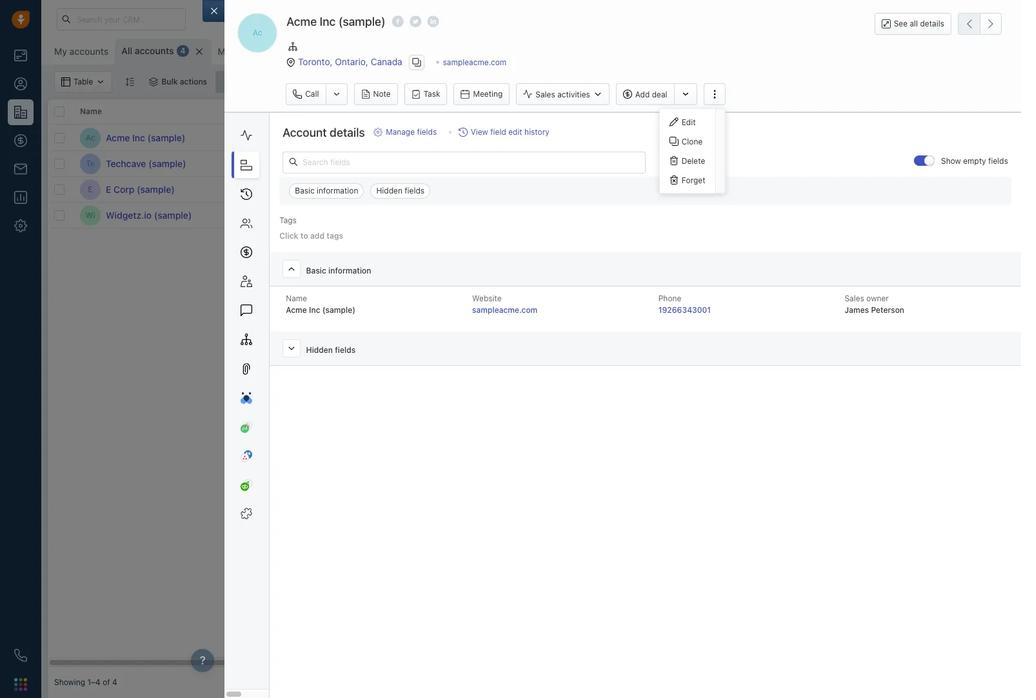 Task type: locate. For each thing, give the bounding box(es) containing it.
basic
[[295, 186, 315, 196], [306, 266, 326, 275]]

0 horizontal spatial hidden fields
[[306, 345, 356, 355]]

1 horizontal spatial my
[[218, 46, 231, 57]]

0 vertical spatial task
[[659, 133, 674, 142]]

accounts right all
[[135, 45, 174, 56]]

my territory accounts button
[[211, 39, 315, 65], [218, 46, 310, 57]]

container_wx8msf4aqz5i3rn1 image
[[149, 77, 158, 86], [224, 77, 233, 86]]

0 vertical spatial tags
[[280, 215, 297, 225]]

all
[[910, 19, 918, 28]]

add left delete
[[642, 158, 656, 168]]

bulk
[[161, 77, 178, 86]]

related contacts
[[248, 107, 312, 116]]

2 vertical spatial inc
[[309, 305, 320, 315]]

1 vertical spatial peterson
[[871, 305, 905, 315]]

sampletechcave.com link
[[344, 159, 421, 168]]

j image
[[248, 205, 269, 225]]

2 task from the top
[[659, 158, 674, 168]]

to inside row
[[759, 133, 766, 143]]

view field edit history
[[471, 127, 550, 137]]

0 vertical spatial sampleacme.com link
[[443, 57, 507, 67]]

sampleacme.com inside $ 100 row group
[[344, 133, 408, 143]]

0 vertical spatial hidden fields
[[376, 186, 425, 196]]

inc inside press space to select this row. row
[[132, 132, 145, 143]]

peterson inside sales owner james peterson
[[871, 305, 905, 315]]

sampleacme.com
[[443, 57, 507, 67], [344, 133, 408, 143], [472, 305, 538, 315]]

e down te on the left top
[[88, 184, 93, 194]]

add inside press space to select this row. row
[[642, 133, 656, 142]]

sales inside $ 100 'grid'
[[538, 107, 559, 116]]

ac
[[253, 28, 262, 38], [86, 133, 95, 143]]

0 vertical spatial basic information
[[295, 186, 358, 196]]

container_wx8msf4aqz5i3rn1 image inside bulk actions button
[[149, 77, 158, 86]]

add for j icon
[[768, 184, 782, 194]]

owner
[[561, 107, 584, 116], [867, 293, 889, 303]]

1 horizontal spatial 4
[[180, 46, 185, 56]]

1 horizontal spatial ac
[[253, 28, 262, 38]]

click inside press space to select this row. row
[[739, 133, 757, 143]]

1 vertical spatial acme
[[106, 132, 130, 143]]

+ click to add for j icon
[[732, 184, 782, 194]]

note
[[373, 89, 391, 99]]

my territory accounts button up call button
[[218, 46, 310, 57]]

0 horizontal spatial accounts
[[69, 46, 109, 57]]

james inside sales owner james peterson
[[845, 305, 869, 315]]

0 vertical spatial + add task
[[635, 133, 674, 142]]

1 vertical spatial information
[[328, 266, 371, 275]]

linkedin circled image
[[427, 15, 439, 28]]

add down next
[[642, 133, 656, 142]]

+
[[635, 133, 640, 142], [732, 133, 736, 143], [635, 158, 640, 168], [732, 159, 736, 168], [635, 184, 640, 194], [344, 184, 349, 194], [732, 184, 736, 194]]

1 vertical spatial acme inc (sample)
[[106, 132, 185, 143]]

website inside $ 100 'grid'
[[344, 107, 375, 116]]

phone image
[[14, 649, 27, 662]]

0 horizontal spatial my
[[54, 46, 67, 57]]

0 vertical spatial ac
[[253, 28, 262, 38]]

1 vertical spatial website
[[472, 293, 502, 303]]

owner inside sales owner james peterson
[[867, 293, 889, 303]]

inc
[[320, 15, 336, 28], [132, 132, 145, 143], [309, 305, 320, 315]]

4 up bulk actions
[[180, 46, 185, 56]]

add for s icon
[[642, 158, 656, 168]]

canada
[[371, 56, 402, 67]]

basic up tags click to add tags
[[295, 186, 315, 196]]

james
[[554, 133, 577, 143], [845, 305, 869, 315]]

4 inside all accounts 4
[[180, 46, 185, 56]]

add left deal
[[635, 90, 650, 99]]

actions
[[180, 77, 207, 86]]

view field edit history link
[[458, 127, 550, 138]]

0 horizontal spatial name
[[80, 107, 102, 116]]

press space to select this row. row containing acme inc (sample)
[[48, 125, 241, 151]]

owner inside $ 100 'grid'
[[561, 107, 584, 116]]

te
[[86, 159, 95, 168]]

deals
[[464, 107, 484, 116]]

e left corp
[[106, 184, 111, 195]]

1 vertical spatial sampleacme.com link
[[344, 133, 408, 143]]

basic information
[[295, 186, 358, 196], [306, 266, 371, 275]]

activities
[[557, 90, 590, 99]]

add inside tags click to add tags
[[310, 231, 325, 240]]

details inside button
[[920, 19, 944, 28]]

(sample)
[[339, 15, 386, 28], [147, 132, 185, 143], [148, 158, 186, 169], [137, 184, 175, 195], [154, 209, 192, 220], [322, 305, 355, 315]]

1 vertical spatial sampleacme.com
[[344, 133, 408, 143]]

techcave (sample)
[[106, 158, 186, 169]]

1 vertical spatial tags
[[327, 231, 343, 240]]

task for sampletechcave.com
[[659, 158, 674, 168]]

1 horizontal spatial website
[[472, 293, 502, 303]]

1 container_wx8msf4aqz5i3rn1 image from the left
[[149, 77, 158, 86]]

see
[[894, 19, 908, 28]]

1 vertical spatial 4
[[112, 678, 117, 687]]

0 horizontal spatial tags
[[280, 215, 297, 225]]

website sampleacme.com
[[472, 293, 538, 315]]

facebook circled image
[[392, 15, 404, 28]]

0 horizontal spatial acme inc (sample)
[[106, 132, 185, 143]]

dialog
[[203, 0, 1021, 698]]

0 horizontal spatial 4
[[112, 678, 117, 687]]

0 horizontal spatial e
[[88, 184, 93, 194]]

3 more... button
[[318, 43, 376, 61]]

task
[[659, 133, 674, 142], [659, 158, 674, 168], [659, 184, 674, 194]]

press space to select this row. row containing $ 100
[[241, 125, 944, 151]]

0 horizontal spatial ac
[[86, 133, 95, 143]]

contacts
[[279, 107, 312, 116]]

inc inside name acme inc (sample)
[[309, 305, 320, 315]]

1 horizontal spatial acme inc (sample)
[[287, 15, 386, 28]]

james peterson
[[554, 133, 612, 143]]

website
[[344, 107, 375, 116], [472, 293, 502, 303]]

0 vertical spatial acme inc (sample)
[[287, 15, 386, 28]]

1 vertical spatial basic information
[[306, 266, 371, 275]]

acme inside acme inc (sample) link
[[106, 132, 130, 143]]

owner for sales owner
[[561, 107, 584, 116]]

send email image
[[894, 14, 903, 25]]

1 horizontal spatial hidden fields
[[376, 186, 425, 196]]

Search fields text field
[[283, 151, 646, 173]]

to for l icon
[[759, 133, 766, 143]]

press space to select this row. row
[[48, 125, 241, 151], [241, 125, 944, 151], [48, 151, 241, 177], [241, 151, 944, 177], [48, 177, 241, 203], [241, 177, 944, 203], [48, 203, 241, 228], [241, 203, 944, 228]]

ac up te on the left top
[[86, 133, 95, 143]]

details right all
[[920, 19, 944, 28]]

hidden fields down name acme inc (sample)
[[306, 345, 356, 355]]

1 horizontal spatial details
[[920, 19, 944, 28]]

0 vertical spatial peterson
[[579, 133, 612, 143]]

task for sampleacme.com
[[659, 133, 674, 142]]

hidden fields down the sampletechcave.com
[[376, 186, 425, 196]]

acme inc (sample) down name "row"
[[106, 132, 185, 143]]

0 vertical spatial sampleacme.com
[[443, 57, 507, 67]]

+ add task left forget
[[635, 184, 674, 194]]

wi
[[85, 210, 95, 220]]

2 vertical spatial sales
[[845, 293, 864, 303]]

basic up name acme inc (sample)
[[306, 266, 326, 275]]

task left delete
[[659, 158, 674, 168]]

website for website
[[344, 107, 375, 116]]

1 vertical spatial name
[[286, 293, 307, 303]]

1 horizontal spatial e
[[106, 184, 111, 195]]

1 horizontal spatial peterson
[[871, 305, 905, 315]]

0 horizontal spatial peterson
[[579, 133, 612, 143]]

1 vertical spatial hidden
[[306, 345, 333, 355]]

click inside tags click to add tags
[[280, 231, 298, 240]]

o
[[392, 47, 398, 56]]

phone element
[[8, 643, 34, 668]]

acme inc (sample) link
[[106, 131, 185, 144]]

hidden down the sampletechcave.com
[[376, 186, 403, 196]]

1 vertical spatial task
[[659, 158, 674, 168]]

add for l icon
[[768, 133, 782, 143]]

basic information up name acme inc (sample)
[[306, 266, 371, 275]]

my accounts button
[[48, 39, 115, 65], [54, 46, 109, 57]]

+ add task left delete
[[635, 158, 674, 168]]

details right account
[[330, 126, 365, 140]]

james inside press space to select this row. row
[[554, 133, 577, 143]]

territory
[[233, 46, 268, 57]]

add left forget
[[642, 184, 656, 194]]

+ click to add
[[732, 133, 782, 143], [732, 159, 782, 168], [344, 184, 395, 194], [732, 184, 782, 194]]

0 vertical spatial hidden
[[376, 186, 403, 196]]

twitter circled image
[[410, 15, 421, 28]]

basic information up tags click to add tags
[[295, 186, 358, 196]]

name row
[[48, 99, 241, 125]]

1 vertical spatial + add task
[[635, 158, 674, 168]]

task down the "activity"
[[659, 133, 674, 142]]

0 vertical spatial basic
[[295, 186, 315, 196]]

tags
[[280, 215, 297, 225], [327, 231, 343, 240]]

accounts left all
[[69, 46, 109, 57]]

0 vertical spatial inc
[[320, 15, 336, 28]]

19266343001 link
[[659, 305, 711, 315]]

1 vertical spatial owner
[[867, 293, 889, 303]]

container_wx8msf4aqz5i3rn1 image right actions
[[224, 77, 233, 86]]

acme
[[287, 15, 317, 28], [106, 132, 130, 143], [286, 305, 307, 315]]

information up name acme inc (sample)
[[328, 266, 371, 275]]

2 container_wx8msf4aqz5i3rn1 image from the left
[[224, 77, 233, 86]]

2 vertical spatial + add task
[[635, 184, 674, 194]]

view
[[471, 127, 488, 137]]

phone 19266343001
[[659, 293, 711, 315]]

2 + add task from the top
[[635, 158, 674, 168]]

website for website sampleacme.com
[[472, 293, 502, 303]]

2 my from the left
[[218, 46, 231, 57]]

add for l icon
[[642, 133, 656, 142]]

edit
[[682, 117, 696, 127]]

accounts right "territory"
[[270, 46, 310, 57]]

2 horizontal spatial accounts
[[270, 46, 310, 57]]

accounts for my
[[69, 46, 109, 57]]

add deal
[[635, 90, 667, 99]]

details
[[920, 19, 944, 28], [330, 126, 365, 140]]

acme inside name acme inc (sample)
[[286, 305, 307, 315]]

1 task from the top
[[659, 133, 674, 142]]

j image
[[248, 179, 269, 200]]

to
[[759, 133, 766, 143], [759, 159, 766, 168], [372, 184, 379, 194], [759, 184, 766, 194], [300, 231, 308, 240]]

my
[[54, 46, 67, 57], [218, 46, 231, 57]]

e
[[106, 184, 111, 195], [88, 184, 93, 194]]

1 vertical spatial inc
[[132, 132, 145, 143]]

4
[[180, 46, 185, 56], [112, 678, 117, 687]]

0 vertical spatial 4
[[180, 46, 185, 56]]

0 vertical spatial information
[[317, 186, 358, 196]]

0 vertical spatial details
[[920, 19, 944, 28]]

fields right empty
[[988, 156, 1008, 166]]

task inside press space to select this row. row
[[659, 133, 674, 142]]

1 + add task from the top
[[635, 133, 674, 142]]

click for s icon
[[739, 159, 757, 168]]

dialog containing acme inc (sample)
[[203, 0, 1021, 698]]

0 vertical spatial sales
[[536, 90, 555, 99]]

website inside website sampleacme.com
[[472, 293, 502, 303]]

1 horizontal spatial owner
[[867, 293, 889, 303]]

tags click to add tags
[[280, 215, 343, 240]]

sales activities
[[536, 90, 590, 99]]

+ add task for sampletechcave.com
[[635, 158, 674, 168]]

hidden down name acme inc (sample)
[[306, 345, 333, 355]]

1 horizontal spatial james
[[845, 305, 869, 315]]

0 vertical spatial name
[[80, 107, 102, 116]]

showing 1–4 of 4
[[54, 678, 117, 687]]

tags
[[732, 107, 749, 116]]

name inside name acme inc (sample)
[[286, 293, 307, 303]]

e for e corp (sample)
[[106, 184, 111, 195]]

+ click to add for l icon
[[732, 133, 782, 143]]

0 horizontal spatial james
[[554, 133, 577, 143]]

acme inc (sample) up 3
[[287, 15, 386, 28]]

1 vertical spatial ac
[[86, 133, 95, 143]]

1 vertical spatial details
[[330, 126, 365, 140]]

row group
[[48, 125, 241, 228]]

peterson
[[579, 133, 612, 143], [871, 305, 905, 315]]

name
[[80, 107, 102, 116], [286, 293, 307, 303]]

0 vertical spatial owner
[[561, 107, 584, 116]]

1 horizontal spatial container_wx8msf4aqz5i3rn1 image
[[224, 77, 233, 86]]

name inside "row"
[[80, 107, 102, 116]]

sales activities button
[[516, 83, 616, 105], [516, 83, 610, 105]]

related
[[248, 107, 277, 116]]

my inside button
[[218, 46, 231, 57]]

sales owner james peterson
[[845, 293, 905, 315]]

activity
[[655, 107, 683, 116]]

0 horizontal spatial container_wx8msf4aqz5i3rn1 image
[[149, 77, 158, 86]]

information up tags click to add tags
[[317, 186, 358, 196]]

0 horizontal spatial details
[[330, 126, 365, 140]]

ac up my territory accounts
[[253, 28, 262, 38]]

task left forget
[[659, 184, 674, 194]]

fields
[[417, 127, 437, 137], [988, 156, 1008, 166], [405, 186, 425, 196], [335, 345, 356, 355]]

4 right of
[[112, 678, 117, 687]]

sampleacme.com link inside press space to select this row. row
[[344, 133, 408, 143]]

0 vertical spatial website
[[344, 107, 375, 116]]

row group containing acme inc (sample)
[[48, 125, 241, 228]]

1 vertical spatial basic
[[306, 266, 326, 275]]

show empty fields
[[941, 156, 1008, 166]]

0 vertical spatial acme
[[287, 15, 317, 28]]

0 horizontal spatial website
[[344, 107, 375, 116]]

0 vertical spatial james
[[554, 133, 577, 143]]

1 horizontal spatial accounts
[[135, 45, 174, 56]]

1 vertical spatial sales
[[538, 107, 559, 116]]

e corp (sample) link
[[106, 183, 175, 196]]

+ add task down next activity
[[635, 133, 674, 142]]

$ 100 row group
[[241, 125, 944, 228]]

2 vertical spatial sampleacme.com
[[472, 305, 538, 315]]

sales
[[536, 90, 555, 99], [538, 107, 559, 116], [845, 293, 864, 303]]

+ add task
[[635, 133, 674, 142], [635, 158, 674, 168], [635, 184, 674, 194]]

acme inc (sample)
[[287, 15, 386, 28], [106, 132, 185, 143]]

showing
[[54, 678, 85, 687]]

0 horizontal spatial owner
[[561, 107, 584, 116]]

2 vertical spatial task
[[659, 184, 674, 194]]

1 vertical spatial james
[[845, 305, 869, 315]]

clone
[[682, 137, 703, 146]]

1 horizontal spatial name
[[286, 293, 307, 303]]

sampleacme.com link
[[443, 57, 507, 67], [344, 133, 408, 143], [472, 305, 538, 315]]

1 my from the left
[[54, 46, 67, 57]]

2 vertical spatial acme
[[286, 305, 307, 315]]

container_wx8msf4aqz5i3rn1 image left bulk on the left
[[149, 77, 158, 86]]



Task type: describe. For each thing, give the bounding box(es) containing it.
sales owner
[[538, 107, 584, 116]]

open
[[441, 107, 462, 116]]

sales for sales activities
[[536, 90, 555, 99]]

1–4
[[87, 678, 101, 687]]

name for name acme inc (sample)
[[286, 293, 307, 303]]

ac inside $ 100 'grid'
[[86, 133, 95, 143]]

techcave
[[106, 158, 146, 169]]

toronto,
[[298, 56, 333, 67]]

press space to select this row. row containing widgetz.io (sample)
[[48, 203, 241, 228]]

task button
[[404, 83, 447, 105]]

(sample) inside name acme inc (sample)
[[322, 305, 355, 315]]

my territory accounts
[[218, 46, 310, 57]]

$
[[441, 132, 448, 143]]

manage fields
[[386, 127, 437, 137]]

see all details
[[894, 19, 944, 28]]

manage fields link
[[374, 127, 437, 138]]

add for s icon
[[768, 159, 782, 168]]

call button
[[286, 83, 325, 105]]

phone
[[659, 293, 681, 303]]

sales for sales owner
[[538, 107, 559, 116]]

widgetz.io (sample) link
[[106, 209, 192, 222]]

3 more...
[[336, 46, 369, 56]]

e corp (sample)
[[106, 184, 175, 195]]

click for j icon
[[739, 184, 757, 194]]

forget
[[682, 175, 706, 185]]

meeting button
[[454, 83, 510, 105]]

owner for sales owner james peterson
[[867, 293, 889, 303]]

manage
[[386, 127, 415, 137]]

meeting
[[473, 89, 503, 99]]

open deals amount
[[441, 107, 515, 116]]

3 + add task from the top
[[635, 184, 674, 194]]

see all details button
[[875, 13, 952, 35]]

⌘
[[383, 47, 390, 56]]

container_wx8msf4aqz5i3rn1 image
[[541, 133, 550, 142]]

fields down name acme inc (sample)
[[335, 345, 356, 355]]

2 vertical spatial sampleacme.com link
[[472, 305, 538, 315]]

sampletechcave.com
[[344, 159, 421, 168]]

empty
[[963, 156, 986, 166]]

of
[[103, 678, 110, 687]]

press space to select this row. row containing e corp (sample)
[[48, 177, 241, 203]]

19266343001
[[659, 305, 711, 315]]

all accounts 4
[[121, 45, 185, 56]]

+ click to add for s icon
[[732, 159, 782, 168]]

name for name
[[80, 107, 102, 116]]

my territory accounts button up related
[[211, 39, 315, 65]]

3 task from the top
[[659, 184, 674, 194]]

show
[[941, 156, 961, 166]]

call
[[305, 89, 319, 99]]

add for j icon
[[642, 184, 656, 194]]

press space to select this row. row containing techcave (sample)
[[48, 151, 241, 177]]

peterson inside $ 100 row group
[[579, 133, 612, 143]]

all accounts link
[[121, 45, 174, 57]]

sales inside sales owner james peterson
[[845, 293, 864, 303]]

my accounts
[[54, 46, 109, 57]]

freshworks switcher image
[[14, 678, 27, 691]]

3
[[336, 46, 341, 56]]

my for my territory accounts
[[218, 46, 231, 57]]

row group inside $ 100 'grid'
[[48, 125, 241, 228]]

Search your CRM... text field
[[57, 8, 186, 30]]

s image
[[248, 153, 269, 174]]

acme inc (sample) inside $ 100 'grid'
[[106, 132, 185, 143]]

more...
[[343, 46, 369, 56]]

note button
[[354, 83, 398, 105]]

to inside tags click to add tags
[[300, 231, 308, 240]]

techcave (sample) link
[[106, 157, 186, 170]]

1 horizontal spatial tags
[[327, 231, 343, 240]]

+ add task for sampleacme.com
[[635, 133, 674, 142]]

task
[[424, 89, 440, 99]]

to for s icon
[[759, 159, 766, 168]]

e for e
[[88, 184, 93, 194]]

field
[[490, 127, 506, 137]]

$ 100
[[441, 132, 468, 143]]

call link
[[286, 83, 325, 105]]

add inside button
[[635, 90, 650, 99]]

deal
[[652, 90, 667, 99]]

ac inside button
[[253, 28, 262, 38]]

ontario,
[[335, 56, 368, 67]]

click for l icon
[[739, 133, 757, 143]]

fields down 'sampletechcave.com' link at the left top
[[405, 186, 425, 196]]

widgetz.io (sample)
[[106, 209, 192, 220]]

delete
[[682, 156, 705, 166]]

fields left $
[[417, 127, 437, 137]]

ac button
[[238, 13, 278, 53]]

$ 100 grid
[[48, 99, 944, 667]]

corp
[[114, 184, 134, 195]]

bulk actions
[[161, 77, 207, 86]]

account
[[283, 126, 327, 140]]

0 horizontal spatial hidden
[[306, 345, 333, 355]]

amount
[[486, 107, 515, 116]]

1 horizontal spatial hidden
[[376, 186, 403, 196]]

my for my accounts
[[54, 46, 67, 57]]

accounts inside button
[[270, 46, 310, 57]]

to for j icon
[[759, 184, 766, 194]]

toronto, ontario, canada
[[298, 56, 402, 67]]

bulk actions button
[[141, 71, 216, 93]]

next
[[635, 107, 652, 116]]

100
[[450, 132, 468, 143]]

toronto, ontario, canada link
[[298, 56, 402, 67]]

history
[[525, 127, 550, 137]]

edit
[[508, 127, 522, 137]]

add deal button
[[616, 83, 674, 105]]

account details
[[283, 126, 365, 140]]

accounts for all
[[135, 45, 174, 56]]

next activity
[[635, 107, 683, 116]]

widgetz.io
[[106, 209, 152, 220]]

l image
[[248, 127, 269, 148]]

all
[[121, 45, 132, 56]]

1 vertical spatial hidden fields
[[306, 345, 356, 355]]

⌘ o
[[383, 47, 398, 56]]



Task type: vqa. For each thing, say whether or not it's contained in the screenshot.
Related contacts
yes



